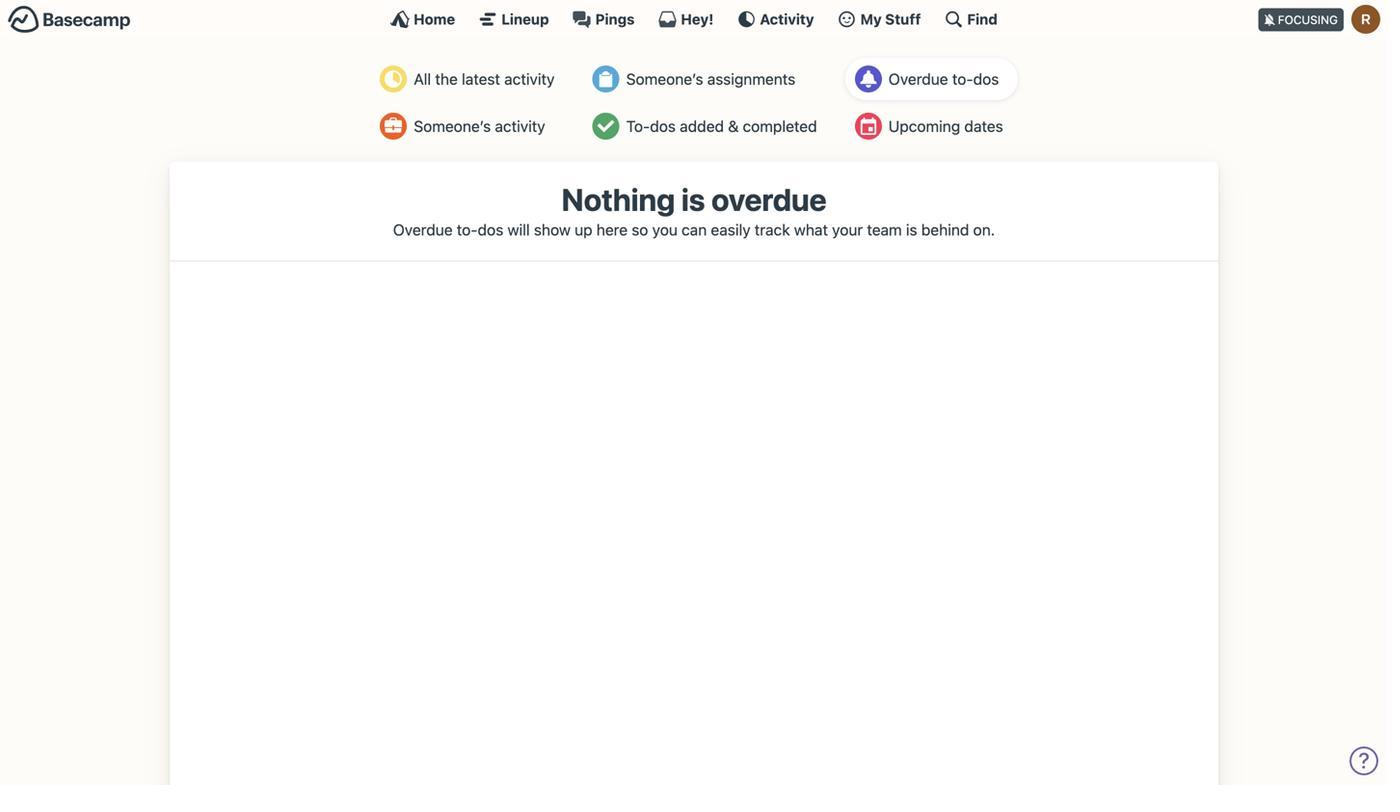 Task type: describe. For each thing, give the bounding box(es) containing it.
overdue inside nothing is overdue overdue to-dos will show up here so you can easily track what your team is behind on.
[[393, 221, 453, 239]]

switch accounts image
[[8, 5, 131, 35]]

someone's activity link
[[370, 105, 569, 147]]

you
[[652, 221, 678, 239]]

pings
[[595, 11, 635, 27]]

1 vertical spatial is
[[906, 221, 917, 239]]

hey!
[[681, 11, 714, 27]]

easily
[[711, 221, 751, 239]]

here
[[596, 221, 628, 239]]

activity report image
[[380, 66, 407, 93]]

your
[[832, 221, 863, 239]]

my stuff button
[[837, 10, 921, 29]]

lineup link
[[478, 10, 549, 29]]

overdue
[[711, 181, 827, 218]]

dos inside nothing is overdue overdue to-dos will show up here so you can easily track what your team is behind on.
[[478, 221, 503, 239]]

todo image
[[592, 113, 619, 140]]

to-dos added & completed link
[[583, 105, 832, 147]]

ruby image
[[1351, 5, 1380, 34]]

someone's assignments link
[[583, 58, 832, 100]]

all the latest activity
[[414, 70, 555, 88]]

dates
[[964, 117, 1003, 135]]

someone's assignments
[[626, 70, 795, 88]]

0 vertical spatial dos
[[973, 70, 999, 88]]

schedule image
[[855, 113, 882, 140]]

completed
[[743, 117, 817, 135]]

1 vertical spatial dos
[[650, 117, 676, 135]]

nothing is overdue overdue to-dos will show up here so you can easily track what your team is behind on.
[[393, 181, 995, 239]]

upcoming dates
[[889, 117, 1003, 135]]

to- inside nothing is overdue overdue to-dos will show up here so you can easily track what your team is behind on.
[[457, 221, 478, 239]]

my stuff
[[860, 11, 921, 27]]

all the latest activity link
[[370, 58, 569, 100]]

focusing button
[[1259, 0, 1388, 38]]

overdue to-dos
[[889, 70, 999, 88]]

nothing
[[561, 181, 675, 218]]

0 vertical spatial to-
[[952, 70, 973, 88]]

behind
[[921, 221, 969, 239]]

home
[[414, 11, 455, 27]]

main element
[[0, 0, 1388, 38]]

find
[[967, 11, 998, 27]]

find button
[[944, 10, 998, 29]]



Task type: vqa. For each thing, say whether or not it's contained in the screenshot.
dos to the top
yes



Task type: locate. For each thing, give the bounding box(es) containing it.
dos left added
[[650, 117, 676, 135]]

added
[[680, 117, 724, 135]]

activity down all the latest activity
[[495, 117, 545, 135]]

0 vertical spatial is
[[681, 181, 705, 218]]

will
[[508, 221, 530, 239]]

reports image
[[855, 66, 882, 93]]

2 vertical spatial dos
[[478, 221, 503, 239]]

1 vertical spatial to-
[[457, 221, 478, 239]]

to-
[[626, 117, 650, 135]]

0 vertical spatial activity
[[504, 70, 555, 88]]

overdue up upcoming
[[889, 70, 948, 88]]

someone's inside the someone's assignments link
[[626, 70, 703, 88]]

assignments
[[707, 70, 795, 88]]

the
[[435, 70, 458, 88]]

1 vertical spatial activity
[[495, 117, 545, 135]]

1 horizontal spatial someone's
[[626, 70, 703, 88]]

1 horizontal spatial is
[[906, 221, 917, 239]]

activity inside all the latest activity "link"
[[504, 70, 555, 88]]

dos
[[973, 70, 999, 88], [650, 117, 676, 135], [478, 221, 503, 239]]

0 horizontal spatial is
[[681, 181, 705, 218]]

activity right latest
[[504, 70, 555, 88]]

0 horizontal spatial someone's
[[414, 117, 491, 135]]

to-dos added & completed
[[626, 117, 817, 135]]

up
[[575, 221, 592, 239]]

stuff
[[885, 11, 921, 27]]

all
[[414, 70, 431, 88]]

1 horizontal spatial to-
[[952, 70, 973, 88]]

can
[[682, 221, 707, 239]]

assignment image
[[592, 66, 619, 93]]

my
[[860, 11, 882, 27]]

is up can
[[681, 181, 705, 218]]

1 horizontal spatial overdue
[[889, 70, 948, 88]]

activity link
[[737, 10, 814, 29]]

someone's down the
[[414, 117, 491, 135]]

someone's up to-
[[626, 70, 703, 88]]

focusing
[[1278, 13, 1338, 27]]

0 vertical spatial someone's
[[626, 70, 703, 88]]

someone's for someone's activity
[[414, 117, 491, 135]]

latest
[[462, 70, 500, 88]]

0 horizontal spatial to-
[[457, 221, 478, 239]]

hey! button
[[658, 10, 714, 29]]

so
[[632, 221, 648, 239]]

someone's
[[626, 70, 703, 88], [414, 117, 491, 135]]

is
[[681, 181, 705, 218], [906, 221, 917, 239]]

0 horizontal spatial overdue
[[393, 221, 453, 239]]

is right team
[[906, 221, 917, 239]]

activity
[[504, 70, 555, 88], [495, 117, 545, 135]]

someone's inside someone's activity link
[[414, 117, 491, 135]]

activity
[[760, 11, 814, 27]]

dos left will
[[478, 221, 503, 239]]

0 horizontal spatial dos
[[478, 221, 503, 239]]

1 vertical spatial overdue
[[393, 221, 453, 239]]

overdue left will
[[393, 221, 453, 239]]

dos up dates
[[973, 70, 999, 88]]

1 horizontal spatial dos
[[650, 117, 676, 135]]

upcoming
[[889, 117, 960, 135]]

upcoming dates link
[[845, 105, 1018, 147]]

track
[[755, 221, 790, 239]]

show
[[534, 221, 571, 239]]

pings button
[[572, 10, 635, 29]]

1 vertical spatial someone's
[[414, 117, 491, 135]]

on.
[[973, 221, 995, 239]]

to- left will
[[457, 221, 478, 239]]

to- up upcoming dates on the right of page
[[952, 70, 973, 88]]

overdue
[[889, 70, 948, 88], [393, 221, 453, 239]]

lineup
[[501, 11, 549, 27]]

someone's for someone's assignments
[[626, 70, 703, 88]]

&
[[728, 117, 739, 135]]

overdue to-dos link
[[845, 58, 1018, 100]]

to-
[[952, 70, 973, 88], [457, 221, 478, 239]]

someone's activity
[[414, 117, 545, 135]]

what
[[794, 221, 828, 239]]

team
[[867, 221, 902, 239]]

person report image
[[380, 113, 407, 140]]

activity inside someone's activity link
[[495, 117, 545, 135]]

2 horizontal spatial dos
[[973, 70, 999, 88]]

0 vertical spatial overdue
[[889, 70, 948, 88]]

home link
[[391, 10, 455, 29]]



